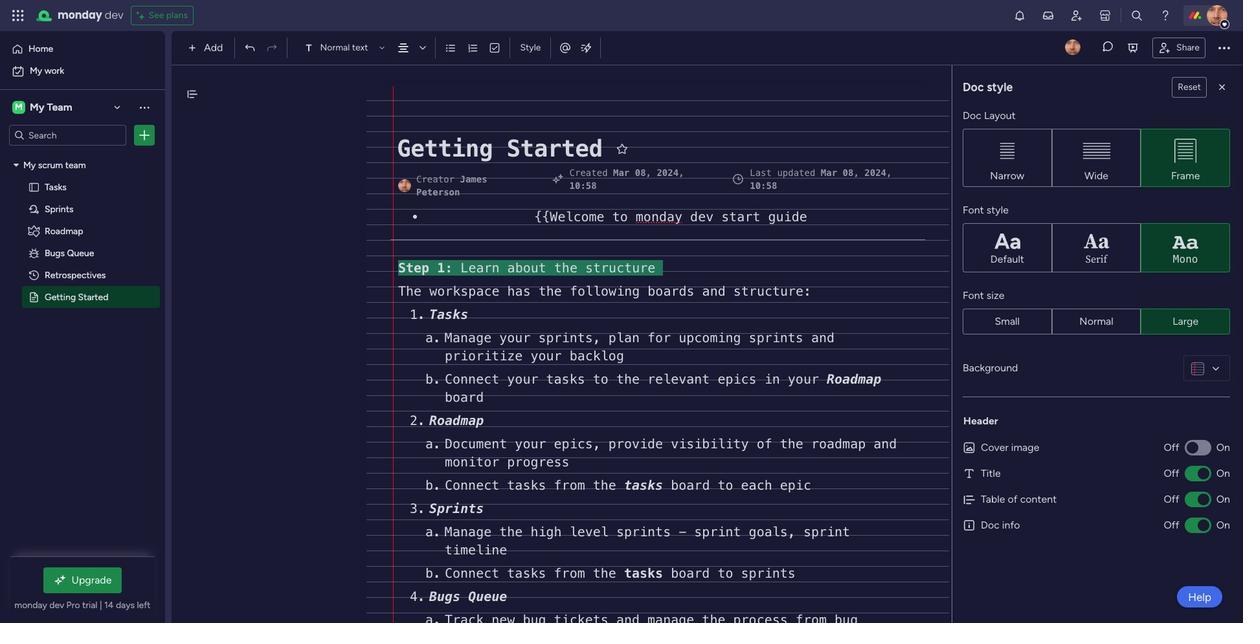 Task type: describe. For each thing, give the bounding box(es) containing it.
add for add
[[204, 41, 223, 54]]

m
[[15, 102, 23, 113]]

backlog
[[570, 349, 625, 364]]

select product image
[[12, 9, 25, 22]]

manage for manage your sprints, plan for upcoming sprints and prioritize your backlog
[[445, 330, 492, 346]]

table of content
[[982, 494, 1058, 506]]

b . connect tasks from the tasks board to sprints
[[426, 566, 796, 582]]

2
[[410, 413, 418, 429]]

08, for last updated
[[843, 168, 860, 178]]

your for tasks
[[508, 372, 539, 387]]

. for 2 . roadmap
[[418, 413, 426, 429]]

provide
[[609, 437, 664, 452]]

style for doc style
[[987, 80, 1014, 94]]

b for b . connect tasks from the tasks board to each epic
[[426, 478, 433, 494]]

info
[[1003, 520, 1021, 532]]

connect for b . connect tasks from the tasks board to sprints
[[445, 566, 500, 582]]

2024, for last updated
[[865, 168, 892, 178]]

3 . sprints
[[410, 501, 484, 517]]

learn
[[461, 260, 500, 276]]

structure
[[586, 260, 656, 276]]

layout
[[985, 109, 1016, 122]]

workspace
[[430, 284, 500, 299]]

the inside b . connect your tasks to the relevant epics in your roadmap board
[[617, 372, 640, 387]]

1 vertical spatial getting
[[45, 292, 76, 303]]

10:58 for created
[[570, 181, 597, 191]]

font style
[[963, 204, 1009, 216]]

for
[[648, 330, 671, 346]]

days
[[116, 601, 135, 612]]

1 image
[[413, 215, 417, 219]]

upgrade
[[72, 575, 112, 587]]

step 1: learn about the structure
[[398, 260, 664, 276]]

home
[[29, 43, 53, 54]]

make doc pageless button
[[469, 107, 576, 128]]

doc for doc style
[[963, 80, 985, 94]]

my work link
[[8, 61, 157, 82]]

james peterson
[[417, 174, 488, 198]]

title
[[982, 468, 1002, 480]]

size
[[987, 290, 1005, 302]]

add button
[[183, 38, 231, 58]]

peterson
[[417, 187, 460, 198]]

font for font size
[[963, 290, 985, 302]]

normal button
[[1053, 309, 1142, 335]]

narrow
[[991, 169, 1025, 182]]

epic
[[781, 478, 812, 494]]

2 vertical spatial sprints
[[742, 566, 796, 582]]

to inside b . connect your tasks to the relevant epics in your roadmap board
[[593, 372, 609, 387]]

manage for manage the high level sprints - sprint goals, sprint timeline
[[445, 525, 492, 540]]

last
[[750, 168, 772, 178]]

and inside a . manage your sprints, plan for upcoming sprints and prioritize your backlog
[[812, 330, 835, 346]]

cover
[[982, 442, 1009, 454]]

|
[[100, 601, 102, 612]]

table
[[982, 494, 1006, 506]]

your down sprints,
[[531, 349, 562, 364]]

v2 ellipsis image
[[1219, 40, 1231, 56]]

tasks down the progress
[[508, 478, 547, 494]]

roadmap
[[812, 437, 866, 452]]

a . document your epics, provide visibility of the roadmap and monitor progress
[[426, 437, 905, 470]]

structure:
[[734, 284, 812, 299]]

a . manage your sprints, plan for upcoming sprints and prioritize your backlog
[[426, 330, 843, 364]]

monitor
[[445, 455, 500, 470]]

. for a . manage your sprints, plan for upcoming sprints and prioritize your backlog
[[433, 330, 441, 346]]

content
[[1021, 494, 1058, 506]]

public board image
[[28, 291, 40, 303]]

my scrum team
[[23, 159, 86, 170]]

help
[[1189, 591, 1212, 604]]

wide button
[[1053, 129, 1142, 187]]

the down step 1: learn about the structure
[[539, 284, 562, 299]]

mar for last updated
[[821, 168, 838, 178]]

monday marketplace image
[[1099, 9, 1112, 22]]

retrospectives
[[45, 270, 106, 281]]

group for font size
[[963, 309, 1231, 335]]

pro
[[66, 601, 80, 612]]

1 horizontal spatial tasks
[[430, 307, 469, 323]]

the down level
[[593, 566, 617, 582]]

created
[[570, 168, 608, 178]]

each
[[742, 478, 773, 494]]

the up level
[[593, 478, 617, 494]]

roadmap inside b . connect your tasks to the relevant epics in your roadmap board
[[827, 372, 882, 387]]

upgrade button
[[43, 568, 122, 594]]

make doc pageless
[[493, 111, 570, 122]]

my for my work
[[30, 65, 42, 76]]

team
[[47, 101, 72, 113]]

make
[[493, 111, 514, 122]]

share
[[1177, 42, 1201, 53]]

doc info
[[982, 520, 1021, 532]]

frame
[[1172, 169, 1201, 182]]

level
[[570, 525, 609, 540]]

doc for doc layout
[[963, 109, 982, 122]]

reset button
[[1173, 77, 1208, 98]]

14
[[104, 601, 114, 612]]

button padding image
[[1217, 81, 1230, 94]]

my work option
[[8, 61, 157, 82]]

of inside a . document your epics, provide visibility of the roadmap and monitor progress
[[757, 437, 773, 452]]

timeline
[[445, 543, 508, 558]]

2 sprint from the left
[[804, 525, 851, 540]]

style button
[[515, 37, 547, 59]]

connect for b . connect tasks from the tasks board to each epic
[[445, 478, 500, 494]]

font for font style
[[963, 204, 985, 216]]

text
[[352, 42, 368, 53]]

off for image
[[1165, 442, 1180, 454]]

a . manage the high level sprints - sprint goals, sprint timeline
[[426, 525, 859, 558]]

the workspace has the following boards and structure:
[[398, 284, 812, 299]]

my for my team
[[30, 101, 44, 113]]

goals,
[[749, 525, 796, 540]]

4
[[410, 590, 418, 605]]

home option
[[8, 39, 157, 60]]

search everything image
[[1131, 9, 1144, 22]]

bugs queue
[[45, 247, 94, 259]]

help image
[[1160, 9, 1173, 22]]

dynamic values image
[[580, 41, 593, 54]]

from for board to sprints
[[554, 566, 586, 582]]

wide
[[1085, 169, 1109, 182]]

1:
[[437, 260, 453, 276]]

2 horizontal spatial dev
[[691, 209, 714, 225]]

and inside a . document your epics, provide visibility of the roadmap and monitor progress
[[874, 437, 898, 452]]

monday dev
[[58, 8, 123, 23]]

public board image
[[28, 181, 40, 193]]

relevant
[[648, 372, 710, 387]]

following
[[570, 284, 640, 299]]

board for b . connect tasks from the tasks board to sprints
[[671, 566, 710, 582]]

{{welcome
[[535, 209, 605, 225]]

2 on from the top
[[1217, 468, 1231, 480]]

default button
[[963, 224, 1053, 273]]

connect for b . connect your tasks to the relevant epics in your roadmap board
[[445, 372, 500, 387]]

board for b . connect tasks from the tasks board to each epic
[[671, 478, 710, 494]]

about
[[508, 260, 547, 276]]

your right in
[[788, 372, 820, 387]]

from for board to each epic
[[554, 478, 586, 494]]

my work
[[30, 65, 64, 76]]

2 . roadmap
[[410, 413, 484, 429]]

group for doc layout
[[963, 129, 1231, 187]]

Search in workspace field
[[27, 128, 108, 143]]

1 sprint from the left
[[695, 525, 742, 540]]

board activity image
[[1066, 39, 1081, 55]]

getting inside field
[[397, 135, 493, 162]]



Task type: locate. For each thing, give the bounding box(es) containing it.
james peterson image
[[1208, 5, 1228, 26]]

on for of
[[1217, 494, 1231, 506]]

your down prioritize
[[508, 372, 539, 387]]

monday for monday dev pro trial | 14 days left
[[14, 601, 47, 612]]

1 vertical spatial b
[[426, 478, 433, 494]]

08, right updated
[[843, 168, 860, 178]]

in
[[765, 372, 781, 387]]

style up layout
[[987, 80, 1014, 94]]

1 group from the top
[[963, 129, 1231, 187]]

1 on from the top
[[1217, 442, 1231, 454]]

small button
[[963, 309, 1053, 335]]

epics
[[718, 372, 757, 387]]

2 horizontal spatial monday
[[636, 209, 683, 225]]

1 horizontal spatial dev
[[105, 8, 123, 23]]

. for a . manage the high level sprints - sprint goals, sprint timeline
[[433, 525, 441, 540]]

2 font from the top
[[963, 290, 985, 302]]

2 vertical spatial a
[[426, 525, 433, 540]]

doc for doc info
[[982, 520, 1000, 532]]

normal for normal text
[[320, 42, 350, 53]]

workspace options image
[[138, 101, 151, 114]]

team
[[65, 159, 86, 170]]

high
[[531, 525, 562, 540]]

1 vertical spatial connect
[[445, 478, 500, 494]]

1 vertical spatial sprints
[[430, 501, 484, 517]]

1 horizontal spatial queue
[[469, 590, 508, 605]]

0 horizontal spatial 2024,
[[657, 168, 685, 178]]

normal text
[[320, 42, 368, 53]]

getting right public board icon
[[45, 292, 76, 303]]

0 vertical spatial getting started
[[397, 135, 603, 162]]

roadmap
[[45, 225, 83, 236], [827, 372, 882, 387], [430, 413, 484, 429]]

3 on from the top
[[1217, 494, 1231, 506]]

from down level
[[554, 566, 586, 582]]

b up 2 . roadmap on the left
[[426, 372, 433, 387]]

started inside field
[[507, 135, 603, 162]]

mar 08, 2024, 10:58 for created
[[570, 168, 685, 191]]

to
[[613, 209, 628, 225], [593, 372, 609, 387], [718, 478, 734, 494], [718, 566, 734, 582]]

b for b . connect your tasks to the relevant epics in your roadmap board
[[426, 372, 433, 387]]

1 vertical spatial board
[[671, 478, 710, 494]]

1
[[410, 307, 418, 323]]

queue up retrospectives
[[67, 247, 94, 259]]

off for info
[[1165, 520, 1180, 532]]

last updated
[[750, 168, 816, 178]]

bulleted list image
[[445, 42, 457, 54]]

work
[[44, 65, 64, 76]]

4 . bugs queue
[[410, 590, 508, 605]]

0 horizontal spatial add
[[204, 41, 223, 54]]

0 vertical spatial a
[[426, 330, 433, 346]]

doc left info
[[982, 520, 1000, 532]]

monday left pro
[[14, 601, 47, 612]]

the up epic
[[781, 437, 804, 452]]

prioritize
[[445, 349, 523, 364]]

1 vertical spatial manage
[[445, 525, 492, 540]]

mar for created
[[614, 168, 630, 178]]

my inside list box
[[23, 159, 36, 170]]

. for b . connect your tasks to the relevant epics in your roadmap board
[[433, 372, 441, 387]]

0 horizontal spatial getting started
[[45, 292, 108, 303]]

0 vertical spatial bugs
[[45, 247, 65, 259]]

tasks down a . manage the high level sprints - sprint goals, sprint timeline
[[625, 566, 664, 582]]

tasks down a . document your epics, provide visibility of the roadmap and monitor progress
[[625, 478, 664, 494]]

b . connect tasks from the tasks board to each epic
[[426, 478, 812, 494]]

your inside a . document your epics, provide visibility of the roadmap and monitor progress
[[515, 437, 547, 452]]

1 vertical spatial sprints
[[617, 525, 671, 540]]

normal for normal
[[1080, 316, 1114, 328]]

dev left pro
[[49, 601, 64, 612]]

2 08, from the left
[[843, 168, 860, 178]]

sprints left - in the right of the page
[[617, 525, 671, 540]]

0 horizontal spatial mar 08, 2024, 10:58
[[570, 168, 685, 191]]

off for of
[[1165, 494, 1180, 506]]

2 vertical spatial connect
[[445, 566, 500, 582]]

1 vertical spatial getting started
[[45, 292, 108, 303]]

1 vertical spatial of
[[1008, 494, 1018, 506]]

style down narrow
[[987, 204, 1009, 216]]

1 . tasks
[[410, 307, 469, 323]]

mono
[[1174, 253, 1199, 266]]

normal
[[320, 42, 350, 53], [1080, 316, 1114, 328]]

tasks inside b . connect your tasks to the relevant epics in your roadmap board
[[547, 372, 586, 387]]

off
[[1165, 442, 1180, 454], [1165, 468, 1180, 480], [1165, 494, 1180, 506], [1165, 520, 1180, 532]]

my right workspace icon
[[30, 101, 44, 113]]

mention image
[[559, 41, 572, 54]]

your
[[500, 330, 531, 346], [531, 349, 562, 364], [508, 372, 539, 387], [788, 372, 820, 387], [515, 437, 547, 452]]

1 horizontal spatial 2024,
[[865, 168, 892, 178]]

creator
[[417, 174, 455, 185]]

board inside b . connect your tasks to the relevant epics in your roadmap board
[[445, 390, 484, 406]]

b
[[426, 372, 433, 387], [426, 478, 433, 494], [426, 566, 433, 582]]

0 vertical spatial doc
[[963, 80, 985, 94]]

2 connect from the top
[[445, 478, 500, 494]]

large button
[[1142, 309, 1231, 335]]

add for add cover
[[417, 112, 433, 123]]

1 horizontal spatial and
[[812, 330, 835, 346]]

add cover
[[417, 112, 458, 123]]

2 vertical spatial dev
[[49, 601, 64, 612]]

1 manage from the top
[[445, 330, 492, 346]]

boards
[[648, 284, 695, 299]]

frame button
[[1142, 129, 1231, 187]]

on for info
[[1217, 520, 1231, 532]]

1 b from the top
[[426, 372, 433, 387]]

workspace selection element
[[12, 100, 74, 115]]

2 manage from the top
[[445, 525, 492, 540]]

3 connect from the top
[[445, 566, 500, 582]]

reset
[[1179, 82, 1202, 93]]

monday for monday dev
[[58, 8, 102, 23]]

2 b from the top
[[426, 478, 433, 494]]

2 horizontal spatial roadmap
[[827, 372, 882, 387]]

started inside list box
[[78, 292, 108, 303]]

2 a from the top
[[426, 437, 433, 452]]

1 horizontal spatial 08,
[[843, 168, 860, 178]]

sprints down my scrum team
[[45, 203, 74, 214]]

manage up prioritize
[[445, 330, 492, 346]]

3 b from the top
[[426, 566, 433, 582]]

0 vertical spatial from
[[554, 478, 586, 494]]

add inside add cover button
[[417, 112, 433, 123]]

a inside a . manage your sprints, plan for upcoming sprints and prioritize your backlog
[[426, 330, 433, 346]]

1 horizontal spatial roadmap
[[430, 413, 484, 429]]

. for b . connect tasks from the tasks board to each epic
[[433, 478, 441, 494]]

tasks down workspace
[[430, 307, 469, 323]]

a inside a . manage the high level sprints - sprint goals, sprint timeline
[[426, 525, 433, 540]]

see plans button
[[131, 6, 194, 25]]

doc layout
[[963, 109, 1016, 122]]

mar 08, 2024, 10:58
[[570, 168, 685, 191], [750, 168, 892, 191]]

tasks down backlog
[[547, 372, 586, 387]]

. for b . connect tasks from the tasks board to sprints
[[433, 566, 441, 582]]

cover image
[[982, 442, 1040, 454]]

2 mar 08, 2024, 10:58 from the left
[[750, 168, 892, 191]]

3 a from the top
[[426, 525, 433, 540]]

manage inside a . manage your sprints, plan for upcoming sprints and prioritize your backlog
[[445, 330, 492, 346]]

mar 08, 2024, 10:58 up guide
[[750, 168, 892, 191]]

0 vertical spatial getting
[[397, 135, 493, 162]]

2 10:58 from the left
[[750, 181, 778, 191]]

1 horizontal spatial monday
[[58, 8, 102, 23]]

. for 4 . bugs queue
[[418, 590, 426, 605]]

0 vertical spatial manage
[[445, 330, 492, 346]]

a for a . manage the high level sprints - sprint goals, sprint timeline
[[426, 525, 433, 540]]

1 font from the top
[[963, 204, 985, 216]]

add inside add popup button
[[204, 41, 223, 54]]

. inside a . manage the high level sprints - sprint goals, sprint timeline
[[433, 525, 441, 540]]

1 a from the top
[[426, 330, 433, 346]]

serif
[[1086, 253, 1108, 266]]

add left the cover
[[417, 112, 433, 123]]

1 vertical spatial and
[[812, 330, 835, 346]]

add to favorites image
[[616, 142, 629, 155]]

default
[[991, 253, 1025, 266]]

0 horizontal spatial and
[[703, 284, 726, 299]]

0 horizontal spatial roadmap
[[45, 225, 83, 236]]

1 vertical spatial doc
[[963, 109, 982, 122]]

3
[[410, 501, 418, 517]]

home link
[[8, 39, 157, 60]]

undo ⌘+z image
[[245, 42, 256, 54]]

plans
[[166, 10, 188, 21]]

1 vertical spatial add
[[417, 112, 433, 123]]

font size
[[963, 290, 1005, 302]]

1 mar from the left
[[614, 168, 630, 178]]

0 vertical spatial normal
[[320, 42, 350, 53]]

a down 2 . roadmap on the left
[[426, 437, 433, 452]]

0 vertical spatial of
[[757, 437, 773, 452]]

group
[[963, 129, 1231, 187], [963, 309, 1231, 335]]

manage inside a . manage the high level sprints - sprint goals, sprint timeline
[[445, 525, 492, 540]]

dev left start
[[691, 209, 714, 225]]

2 vertical spatial doc
[[982, 520, 1000, 532]]

the left high
[[500, 525, 523, 540]]

group containing small
[[963, 309, 1231, 335]]

mono button
[[1142, 224, 1231, 273]]

. for 3 . sprints
[[418, 501, 426, 517]]

normal down "serif"
[[1080, 316, 1114, 328]]

board down a . document your epics, provide visibility of the roadmap and monitor progress
[[671, 478, 710, 494]]

caret down image
[[14, 160, 19, 169]]

list box containing my scrum team
[[0, 151, 165, 483]]

1 vertical spatial bugs
[[430, 590, 461, 605]]

2 from from the top
[[554, 566, 586, 582]]

0 vertical spatial sprints
[[45, 203, 74, 214]]

from down the progress
[[554, 478, 586, 494]]

font left size on the right top
[[963, 290, 985, 302]]

dev for monday dev pro trial | 14 days left
[[49, 601, 64, 612]]

1 horizontal spatial bugs
[[430, 590, 461, 605]]

2 vertical spatial roadmap
[[430, 413, 484, 429]]

2 vertical spatial b
[[426, 566, 433, 582]]

tasks down high
[[508, 566, 547, 582]]

b . connect your tasks to the relevant epics in your roadmap board
[[426, 372, 890, 406]]

1 horizontal spatial mar
[[821, 168, 838, 178]]

a for a . document your epics, provide visibility of the roadmap and monitor progress
[[426, 437, 433, 452]]

workspace image
[[12, 100, 25, 115]]

3 off from the top
[[1165, 494, 1180, 506]]

trial
[[82, 601, 97, 612]]

1 from from the top
[[554, 478, 586, 494]]

1 vertical spatial group
[[963, 309, 1231, 335]]

manage up timeline on the left of page
[[445, 525, 492, 540]]

the down a . manage your sprints, plan for upcoming sprints and prioritize your backlog
[[617, 372, 640, 387]]

doc up doc layout
[[963, 80, 985, 94]]

mar right updated
[[821, 168, 838, 178]]

0 vertical spatial board
[[445, 390, 484, 406]]

updated
[[778, 168, 816, 178]]

sprints up in
[[749, 330, 804, 346]]

0 horizontal spatial started
[[78, 292, 108, 303]]

font up default button
[[963, 204, 985, 216]]

a down 3 . sprints
[[426, 525, 433, 540]]

add left the undo ⌘+z image
[[204, 41, 223, 54]]

{{welcome to monday dev start guide
[[535, 209, 808, 225]]

1 horizontal spatial getting
[[397, 135, 493, 162]]

1 vertical spatial tasks
[[430, 307, 469, 323]]

1 vertical spatial normal
[[1080, 316, 1114, 328]]

bugs up retrospectives
[[45, 247, 65, 259]]

0 vertical spatial b
[[426, 372, 433, 387]]

0 horizontal spatial tasks
[[45, 181, 67, 192]]

1 horizontal spatial sprint
[[804, 525, 851, 540]]

1 off from the top
[[1165, 442, 1180, 454]]

1 vertical spatial dev
[[691, 209, 714, 225]]

2 mar from the left
[[821, 168, 838, 178]]

the inside a . manage the high level sprints - sprint goals, sprint timeline
[[500, 525, 523, 540]]

getting started inside field
[[397, 135, 603, 162]]

1 connect from the top
[[445, 372, 500, 387]]

list box
[[0, 151, 165, 483]]

0 horizontal spatial getting
[[45, 292, 76, 303]]

your up prioritize
[[500, 330, 531, 346]]

font
[[963, 204, 985, 216], [963, 290, 985, 302]]

of right table
[[1008, 494, 1018, 506]]

1 10:58 from the left
[[570, 181, 597, 191]]

small
[[995, 316, 1021, 328]]

monday dev pro trial | 14 days left
[[14, 601, 151, 612]]

monday up home link
[[58, 8, 102, 23]]

. inside a . document your epics, provide visibility of the roadmap and monitor progress
[[433, 437, 441, 452]]

my inside workspace selection element
[[30, 101, 44, 113]]

option
[[0, 153, 165, 156]]

scrum
[[38, 159, 63, 170]]

bugs inside list box
[[45, 247, 65, 259]]

0 vertical spatial style
[[987, 80, 1014, 94]]

visibility
[[671, 437, 749, 452]]

a for a . manage your sprints, plan for upcoming sprints and prioritize your backlog
[[426, 330, 433, 346]]

a inside a . document your epics, provide visibility of the roadmap and monitor progress
[[426, 437, 433, 452]]

options image
[[138, 129, 151, 142]]

your for epics,
[[515, 437, 547, 452]]

0 horizontal spatial 08,
[[635, 168, 652, 178]]

doc left layout
[[963, 109, 982, 122]]

1 horizontal spatial normal
[[1080, 316, 1114, 328]]

and
[[703, 284, 726, 299], [812, 330, 835, 346], [874, 437, 898, 452]]

connect down prioritize
[[445, 372, 500, 387]]

serif group
[[963, 224, 1231, 273]]

sprints inside a . manage the high level sprints - sprint goals, sprint timeline
[[617, 525, 671, 540]]

header
[[964, 415, 999, 428]]

connect down timeline on the left of page
[[445, 566, 500, 582]]

help button
[[1178, 587, 1223, 608]]

the
[[554, 260, 578, 276], [539, 284, 562, 299], [617, 372, 640, 387], [781, 437, 804, 452], [593, 478, 617, 494], [500, 525, 523, 540], [593, 566, 617, 582]]

0 vertical spatial started
[[507, 135, 603, 162]]

1 horizontal spatial started
[[507, 135, 603, 162]]

style
[[521, 42, 541, 53]]

-
[[679, 525, 687, 540]]

group containing narrow
[[963, 129, 1231, 187]]

0 horizontal spatial monday
[[14, 601, 47, 612]]

4 on from the top
[[1217, 520, 1231, 532]]

tasks inside list box
[[45, 181, 67, 192]]

4 off from the top
[[1165, 520, 1180, 532]]

2 horizontal spatial and
[[874, 437, 898, 452]]

2 vertical spatial board
[[671, 566, 710, 582]]

1 vertical spatial started
[[78, 292, 108, 303]]

2 vertical spatial my
[[23, 159, 36, 170]]

sprints down goals,
[[742, 566, 796, 582]]

0 vertical spatial monday
[[58, 8, 102, 23]]

left
[[137, 601, 151, 612]]

2 vertical spatial monday
[[14, 601, 47, 612]]

0 horizontal spatial queue
[[67, 247, 94, 259]]

0 vertical spatial sprints
[[749, 330, 804, 346]]

connect inside b . connect your tasks to the relevant epics in your roadmap board
[[445, 372, 500, 387]]

0 horizontal spatial bugs
[[45, 247, 65, 259]]

b up 3 . sprints
[[426, 478, 433, 494]]

b for b . connect tasks from the tasks board to sprints
[[426, 566, 433, 582]]

from
[[554, 478, 586, 494], [554, 566, 586, 582]]

guide
[[769, 209, 808, 225]]

has
[[508, 284, 531, 299]]

2 off from the top
[[1165, 468, 1180, 480]]

sprint
[[695, 525, 742, 540], [804, 525, 851, 540]]

my right caret down image
[[23, 159, 36, 170]]

checklist image
[[489, 42, 501, 54]]

1 horizontal spatial add
[[417, 112, 433, 123]]

update feed image
[[1042, 9, 1055, 22]]

pageless
[[534, 111, 570, 122]]

1 vertical spatial from
[[554, 566, 586, 582]]

1 vertical spatial a
[[426, 437, 433, 452]]

10:58 down created
[[570, 181, 597, 191]]

dev left see
[[105, 8, 123, 23]]

0 horizontal spatial sprint
[[695, 525, 742, 540]]

08, up the {{welcome to monday dev start guide on the top of the page
[[635, 168, 652, 178]]

tasks right public board image
[[45, 181, 67, 192]]

1 mar 08, 2024, 10:58 from the left
[[570, 168, 685, 191]]

0 vertical spatial dev
[[105, 8, 123, 23]]

sprints,
[[539, 330, 601, 346]]

cover
[[436, 112, 458, 123]]

upcoming
[[679, 330, 742, 346]]

1 2024, from the left
[[657, 168, 685, 178]]

the right about
[[554, 260, 578, 276]]

tasks
[[45, 181, 67, 192], [430, 307, 469, 323]]

0 horizontal spatial of
[[757, 437, 773, 452]]

tasks
[[547, 372, 586, 387], [508, 478, 547, 494], [625, 478, 664, 494], [508, 566, 547, 582], [625, 566, 664, 582]]

normal inside button
[[1080, 316, 1114, 328]]

0 vertical spatial font
[[963, 204, 985, 216]]

1 vertical spatial monday
[[636, 209, 683, 225]]

. inside b . connect your tasks to the relevant epics in your roadmap board
[[433, 372, 441, 387]]

sprints inside a . manage your sprints, plan for upcoming sprints and prioritize your backlog
[[749, 330, 804, 346]]

10:58 for last updated
[[750, 181, 778, 191]]

monday up structure
[[636, 209, 683, 225]]

queue down timeline on the left of page
[[469, 590, 508, 605]]

Getting Started field
[[394, 132, 606, 166]]

2024, for created
[[657, 168, 685, 178]]

my left work
[[30, 65, 42, 76]]

manage
[[445, 330, 492, 346], [445, 525, 492, 540]]

mar 08, 2024, 10:58 down add to favorites icon
[[570, 168, 685, 191]]

08, for created
[[635, 168, 652, 178]]

0 vertical spatial roadmap
[[45, 225, 83, 236]]

0 vertical spatial tasks
[[45, 181, 67, 192]]

2 vertical spatial and
[[874, 437, 898, 452]]

10:58 down last
[[750, 181, 778, 191]]

1 08, from the left
[[635, 168, 652, 178]]

monday
[[58, 8, 102, 23], [636, 209, 683, 225], [14, 601, 47, 612]]

connect down monitor
[[445, 478, 500, 494]]

your for sprints,
[[500, 330, 531, 346]]

normal left text at the top of page
[[320, 42, 350, 53]]

on
[[1217, 442, 1231, 454], [1217, 468, 1231, 480], [1217, 494, 1231, 506], [1217, 520, 1231, 532]]

1 horizontal spatial 10:58
[[750, 181, 778, 191]]

2 group from the top
[[963, 309, 1231, 335]]

0 vertical spatial queue
[[67, 247, 94, 259]]

getting started down make
[[397, 135, 603, 162]]

invite members image
[[1071, 9, 1084, 22]]

getting down the cover
[[397, 135, 493, 162]]

board up 2 . roadmap on the left
[[445, 390, 484, 406]]

sprint right goals,
[[804, 525, 851, 540]]

2 2024, from the left
[[865, 168, 892, 178]]

board down - in the right of the page
[[671, 566, 710, 582]]

started down retrospectives
[[78, 292, 108, 303]]

my for my scrum team
[[23, 159, 36, 170]]

1 vertical spatial font
[[963, 290, 985, 302]]

a down 1 . tasks
[[426, 330, 433, 346]]

on for image
[[1217, 442, 1231, 454]]

document
[[445, 437, 508, 452]]

style for font style
[[987, 204, 1009, 216]]

0 horizontal spatial normal
[[320, 42, 350, 53]]

see plans
[[149, 10, 188, 21]]

mar 08, 2024, 10:58 for last updated
[[750, 168, 892, 191]]

sprint right - in the right of the page
[[695, 525, 742, 540]]

0 vertical spatial add
[[204, 41, 223, 54]]

queue
[[67, 247, 94, 259], [469, 590, 508, 605]]

bugs right 4
[[430, 590, 461, 605]]

0 vertical spatial my
[[30, 65, 42, 76]]

0 horizontal spatial 10:58
[[570, 181, 597, 191]]

. for 1 . tasks
[[418, 307, 426, 323]]

the inside a . document your epics, provide visibility of the roadmap and monitor progress
[[781, 437, 804, 452]]

started down pageless
[[507, 135, 603, 162]]

roadmap inside list box
[[45, 225, 83, 236]]

b inside b . connect your tasks to the relevant epics in your roadmap board
[[426, 372, 433, 387]]

1 horizontal spatial getting started
[[397, 135, 603, 162]]

connect
[[445, 372, 500, 387], [445, 478, 500, 494], [445, 566, 500, 582]]

sprints right 3
[[430, 501, 484, 517]]

1 vertical spatial my
[[30, 101, 44, 113]]

b up '4 . bugs queue'
[[426, 566, 433, 582]]

1 vertical spatial style
[[987, 204, 1009, 216]]

. inside a . manage your sprints, plan for upcoming sprints and prioritize your backlog
[[433, 330, 441, 346]]

0 vertical spatial and
[[703, 284, 726, 299]]

mar down add to favorites icon
[[614, 168, 630, 178]]

0 horizontal spatial sprints
[[45, 203, 74, 214]]

. for a . document your epics, provide visibility of the roadmap and monitor progress
[[433, 437, 441, 452]]

notifications image
[[1014, 9, 1027, 22]]

of up the each
[[757, 437, 773, 452]]

my inside option
[[30, 65, 42, 76]]

0 vertical spatial group
[[963, 129, 1231, 187]]

a
[[426, 330, 433, 346], [426, 437, 433, 452], [426, 525, 433, 540]]

large
[[1173, 316, 1199, 328]]

your up the progress
[[515, 437, 547, 452]]

1 horizontal spatial sprints
[[430, 501, 484, 517]]

numbered list image
[[467, 42, 479, 54]]

serif button
[[1053, 224, 1142, 273]]

getting started
[[397, 135, 603, 162], [45, 292, 108, 303]]

getting started down retrospectives
[[45, 292, 108, 303]]

dev for monday dev
[[105, 8, 123, 23]]



Task type: vqa. For each thing, say whether or not it's contained in the screenshot.
'scratch'
no



